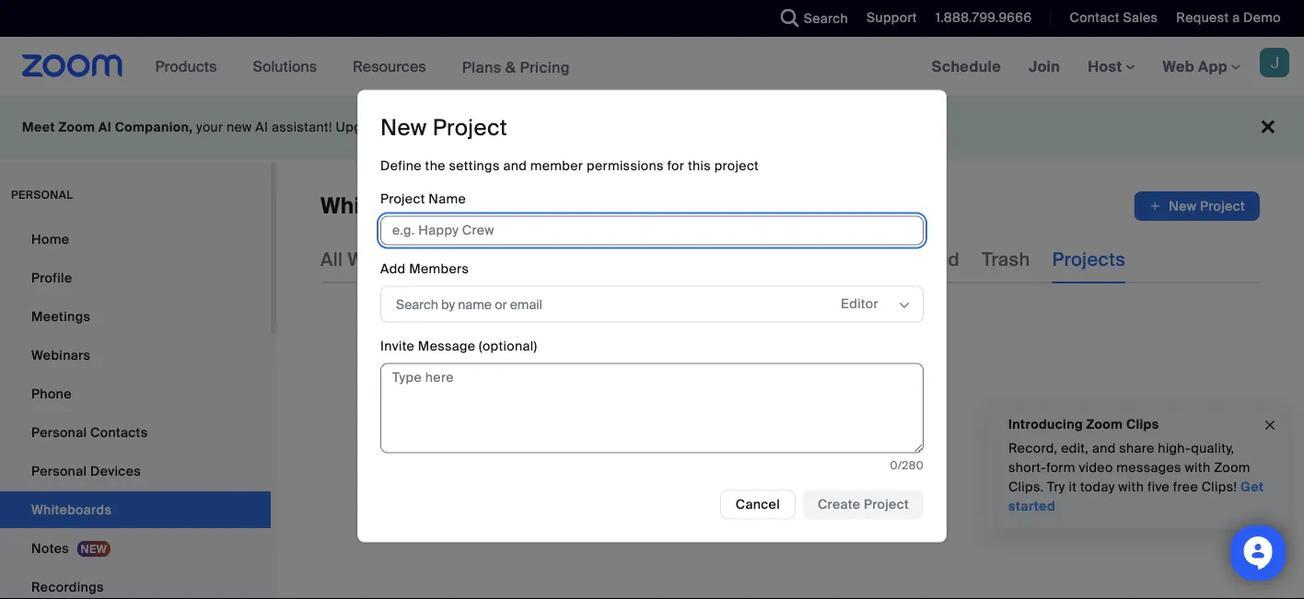 Task type: vqa. For each thing, say whether or not it's contained in the screenshot.
"and" to the bottom
yes



Task type: locate. For each thing, give the bounding box(es) containing it.
1 horizontal spatial new project
[[1169, 198, 1246, 215]]

edit,
[[1061, 440, 1089, 457]]

2 personal from the top
[[31, 463, 87, 480]]

project down 0/280
[[864, 497, 909, 514]]

whiteboards inside application
[[321, 192, 458, 221]]

request a demo link
[[1163, 0, 1304, 37], [1177, 9, 1281, 26]]

project
[[433, 113, 508, 142], [380, 191, 425, 208], [1200, 198, 1246, 215], [864, 497, 909, 514]]

all
[[321, 248, 343, 271]]

1 horizontal spatial new
[[1169, 198, 1197, 215]]

with down messages on the right bottom of page
[[1119, 479, 1144, 496]]

add
[[380, 261, 406, 278]]

free
[[1173, 479, 1199, 496]]

ai left companion,
[[98, 119, 112, 136]]

started
[[1009, 498, 1056, 515]]

new project right add image
[[1169, 198, 1246, 215]]

personal down phone
[[31, 424, 87, 441]]

my
[[568, 248, 594, 271]]

0 horizontal spatial new project
[[380, 113, 508, 142]]

0 vertical spatial today
[[906, 119, 942, 136]]

get
[[1241, 479, 1264, 496]]

0 horizontal spatial ai
[[98, 119, 112, 136]]

cost.
[[813, 119, 844, 136]]

1 horizontal spatial upgrade
[[847, 119, 903, 136]]

high-
[[1158, 440, 1191, 457]]

zoom
[[58, 119, 95, 136], [410, 119, 446, 136], [1087, 416, 1123, 433], [1214, 460, 1251, 477]]

cancel
[[736, 497, 780, 514]]

new project inside dialog
[[380, 113, 508, 142]]

meet zoom ai companion, your new ai assistant! upgrade to zoom one pro and get access to ai companion at no additional cost. upgrade today
[[22, 119, 942, 136]]

1 upgrade from the left
[[336, 119, 390, 136]]

whiteboards for my
[[599, 248, 712, 271]]

0 horizontal spatial to
[[394, 119, 406, 136]]

add image
[[1149, 197, 1162, 216]]

new up define
[[380, 113, 427, 142]]

1 horizontal spatial today
[[1081, 479, 1115, 496]]

0 vertical spatial and
[[504, 119, 528, 136]]

today down schedule
[[906, 119, 942, 136]]

define
[[380, 158, 422, 175]]

2 horizontal spatial ai
[[620, 119, 632, 136]]

cancel button
[[720, 491, 796, 520]]

zoom up the clips! at the right
[[1214, 460, 1251, 477]]

create project button
[[803, 491, 924, 520]]

for
[[667, 158, 685, 175]]

ai right new
[[255, 119, 268, 136]]

Invite Message (optional) text field
[[380, 364, 924, 454]]

support
[[867, 9, 917, 26]]

0 vertical spatial personal
[[31, 424, 87, 441]]

contact sales
[[1070, 9, 1158, 26]]

banner containing schedule
[[0, 37, 1304, 97]]

2 vertical spatial and
[[1093, 440, 1116, 457]]

project name
[[380, 191, 466, 208]]

1 vertical spatial new project
[[1169, 198, 1246, 215]]

upgrade right cost.
[[847, 119, 903, 136]]

pro
[[479, 119, 501, 136]]

2 upgrade from the left
[[847, 119, 903, 136]]

short-
[[1009, 460, 1047, 477]]

banner
[[0, 37, 1304, 97]]

plans & pricing link
[[462, 57, 570, 77], [462, 57, 570, 77]]

upgrade up define
[[336, 119, 390, 136]]

projects
[[1053, 248, 1126, 271]]

record, edit, and share high-quality, short-form video messages with zoom clips. try it today with five free clips!
[[1009, 440, 1251, 496]]

whiteboards down define
[[321, 192, 458, 221]]

devices
[[90, 463, 141, 480]]

0 vertical spatial with
[[802, 248, 839, 271]]

zoom left one
[[410, 119, 446, 136]]

0 horizontal spatial today
[[906, 119, 942, 136]]

0 vertical spatial new project
[[380, 113, 508, 142]]

new project
[[380, 113, 508, 142], [1169, 198, 1246, 215]]

to up define
[[394, 119, 406, 136]]

1 vertical spatial new
[[1169, 198, 1197, 215]]

0 horizontal spatial with
[[802, 248, 839, 271]]

video
[[1079, 460, 1113, 477]]

1 vertical spatial with
[[1185, 460, 1211, 477]]

whiteboards application
[[321, 192, 1260, 221]]

today
[[906, 119, 942, 136], [1081, 479, 1115, 496]]

and left get
[[504, 119, 528, 136]]

1.888.799.9666 button
[[922, 0, 1037, 37], [936, 9, 1032, 26]]

home
[[31, 231, 69, 248]]

a
[[1233, 9, 1240, 26]]

whiteboards
[[321, 192, 458, 221], [348, 248, 461, 271], [599, 248, 712, 271]]

add members
[[380, 261, 469, 278]]

member
[[530, 158, 583, 175]]

and inside new project dialog
[[503, 158, 527, 175]]

and up video
[[1093, 440, 1116, 457]]

trash
[[982, 248, 1030, 271]]

to right access
[[604, 119, 616, 136]]

project up settings on the left of page
[[433, 113, 508, 142]]

sales
[[1123, 9, 1158, 26]]

personal down personal contacts
[[31, 463, 87, 480]]

home link
[[0, 221, 271, 258]]

assistant!
[[272, 119, 332, 136]]

1 vertical spatial personal
[[31, 463, 87, 480]]

0 horizontal spatial upgrade
[[336, 119, 390, 136]]

companion
[[636, 119, 709, 136]]

zoom left clips
[[1087, 416, 1123, 433]]

notes link
[[0, 531, 271, 567]]

new project up the
[[380, 113, 508, 142]]

with left the me
[[802, 248, 839, 271]]

1 ai from the left
[[98, 119, 112, 136]]

schedule link
[[918, 37, 1015, 96]]

personal contacts
[[31, 424, 148, 441]]

whiteboards down the project name
[[348, 248, 461, 271]]

ai up permissions at top
[[620, 119, 632, 136]]

today down video
[[1081, 479, 1115, 496]]

whiteboards down e.g. happy crew text field
[[599, 248, 712, 271]]

phone link
[[0, 376, 271, 413]]

webinars link
[[0, 337, 271, 374]]

project right add image
[[1200, 198, 1246, 215]]

(optional)
[[479, 338, 537, 355]]

quality,
[[1191, 440, 1235, 457]]

2 horizontal spatial with
[[1185, 460, 1211, 477]]

1 vertical spatial and
[[503, 158, 527, 175]]

1 to from the left
[[394, 119, 406, 136]]

and right settings on the left of page
[[503, 158, 527, 175]]

1.888.799.9666
[[936, 9, 1032, 26]]

1 personal from the top
[[31, 424, 87, 441]]

new inside button
[[1169, 198, 1197, 215]]

close image
[[1263, 415, 1278, 436]]

1 horizontal spatial to
[[604, 119, 616, 136]]

meet zoom ai companion, footer
[[0, 96, 1304, 159]]

project
[[715, 158, 759, 175]]

project inside button
[[864, 497, 909, 514]]

and
[[504, 119, 528, 136], [503, 158, 527, 175], [1093, 440, 1116, 457]]

0 vertical spatial new
[[380, 113, 427, 142]]

0 horizontal spatial new
[[380, 113, 427, 142]]

2 vertical spatial with
[[1119, 479, 1144, 496]]

profile
[[31, 269, 72, 287]]

1 horizontal spatial ai
[[255, 119, 268, 136]]

personal menu menu
[[0, 221, 271, 600]]

support link
[[853, 0, 922, 37], [867, 9, 917, 26]]

personal inside personal contacts link
[[31, 424, 87, 441]]

upgrade
[[336, 119, 390, 136], [847, 119, 903, 136]]

personal inside the personal devices link
[[31, 463, 87, 480]]

new project dialog
[[357, 90, 947, 543]]

to
[[394, 119, 406, 136], [604, 119, 616, 136]]

me
[[844, 248, 871, 271]]

new right add image
[[1169, 198, 1197, 215]]

recordings
[[31, 579, 104, 596]]

1 vertical spatial today
[[1081, 479, 1115, 496]]

zoom inside record, edit, and share high-quality, short-form video messages with zoom clips. try it today with five free clips!
[[1214, 460, 1251, 477]]

meetings link
[[0, 298, 271, 335]]

with up free
[[1185, 460, 1211, 477]]



Task type: describe. For each thing, give the bounding box(es) containing it.
messages
[[1117, 460, 1182, 477]]

this
[[688, 158, 711, 175]]

new project button
[[1134, 192, 1260, 221]]

contact
[[1070, 9, 1120, 26]]

editor
[[841, 296, 879, 313]]

and inside meet zoom ai companion, footer
[[504, 119, 528, 136]]

clips!
[[1202, 479, 1237, 496]]

recent
[[483, 248, 546, 271]]

my whiteboards
[[568, 248, 712, 271]]

schedule
[[932, 57, 1001, 76]]

whiteboards for all
[[348, 248, 461, 271]]

3 ai from the left
[[620, 119, 632, 136]]

new
[[227, 119, 252, 136]]

pricing
[[520, 57, 570, 77]]

no
[[728, 119, 744, 136]]

notes
[[31, 540, 69, 557]]

contacts
[[90, 424, 148, 441]]

companion,
[[115, 119, 193, 136]]

clips.
[[1009, 479, 1044, 496]]

zoom right the meet at the top left of the page
[[58, 119, 95, 136]]

personal devices
[[31, 463, 141, 480]]

zoom logo image
[[22, 54, 123, 77]]

five
[[1148, 479, 1170, 496]]

demo
[[1244, 9, 1281, 26]]

1 horizontal spatial with
[[1119, 479, 1144, 496]]

meetings
[[31, 308, 91, 325]]

0/280
[[890, 459, 924, 473]]

members
[[409, 261, 469, 278]]

introducing
[[1009, 416, 1083, 433]]

your
[[196, 119, 223, 136]]

tabs of all whiteboard page tab list
[[321, 236, 1126, 284]]

e.g. Happy Crew text field
[[380, 216, 924, 246]]

get started
[[1009, 479, 1264, 515]]

it
[[1069, 479, 1077, 496]]

try
[[1048, 479, 1066, 496]]

one
[[450, 119, 476, 136]]

meet
[[22, 119, 55, 136]]

1.888.799.9666 button up schedule
[[922, 0, 1037, 37]]

share
[[1120, 440, 1155, 457]]

project inside button
[[1200, 198, 1246, 215]]

create
[[818, 497, 861, 514]]

introducing zoom clips
[[1009, 416, 1159, 433]]

invite
[[380, 338, 415, 355]]

webinars
[[31, 347, 90, 364]]

the
[[425, 158, 446, 175]]

shared
[[734, 248, 798, 271]]

and inside record, edit, and share high-quality, short-form video messages with zoom clips. try it today with five free clips!
[[1093, 440, 1116, 457]]

starred
[[894, 248, 960, 271]]

new project inside button
[[1169, 198, 1246, 215]]

2 ai from the left
[[255, 119, 268, 136]]

plans
[[462, 57, 502, 77]]

today inside meet zoom ai companion, footer
[[906, 119, 942, 136]]

get
[[531, 119, 552, 136]]

all whiteboards
[[321, 248, 461, 271]]

name
[[429, 191, 466, 208]]

recordings link
[[0, 569, 271, 600]]

request
[[1177, 9, 1229, 26]]

with inside 'tabs of all whiteboard page' 'tab list'
[[802, 248, 839, 271]]

editor button
[[841, 291, 896, 318]]

request a demo
[[1177, 9, 1281, 26]]

personal for personal contacts
[[31, 424, 87, 441]]

Search by name or email,Search by name or email text field
[[396, 291, 802, 318]]

join link
[[1015, 37, 1074, 96]]

access
[[555, 119, 600, 136]]

meetings navigation
[[918, 37, 1304, 97]]

settings
[[449, 158, 500, 175]]

form
[[1047, 460, 1076, 477]]

personal
[[11, 188, 73, 202]]

define the settings and member permissions for this project
[[380, 158, 759, 175]]

at
[[712, 119, 724, 136]]

2 to from the left
[[604, 119, 616, 136]]

project down define
[[380, 191, 425, 208]]

phone
[[31, 386, 72, 403]]

1.888.799.9666 button up the schedule link
[[936, 9, 1032, 26]]

profile link
[[0, 260, 271, 297]]

record,
[[1009, 440, 1058, 457]]

permissions
[[587, 158, 664, 175]]

upgrade today link
[[847, 119, 942, 136]]

shared with me
[[734, 248, 871, 271]]

invite message (optional)
[[380, 338, 537, 355]]

additional
[[747, 119, 809, 136]]

create project
[[818, 497, 909, 514]]

get started link
[[1009, 479, 1264, 515]]

personal for personal devices
[[31, 463, 87, 480]]

join
[[1029, 57, 1060, 76]]

new inside dialog
[[380, 113, 427, 142]]

product information navigation
[[142, 37, 584, 97]]

show options image
[[897, 298, 912, 313]]

plans & pricing
[[462, 57, 570, 77]]

today inside record, edit, and share high-quality, short-form video messages with zoom clips. try it today with five free clips!
[[1081, 479, 1115, 496]]



